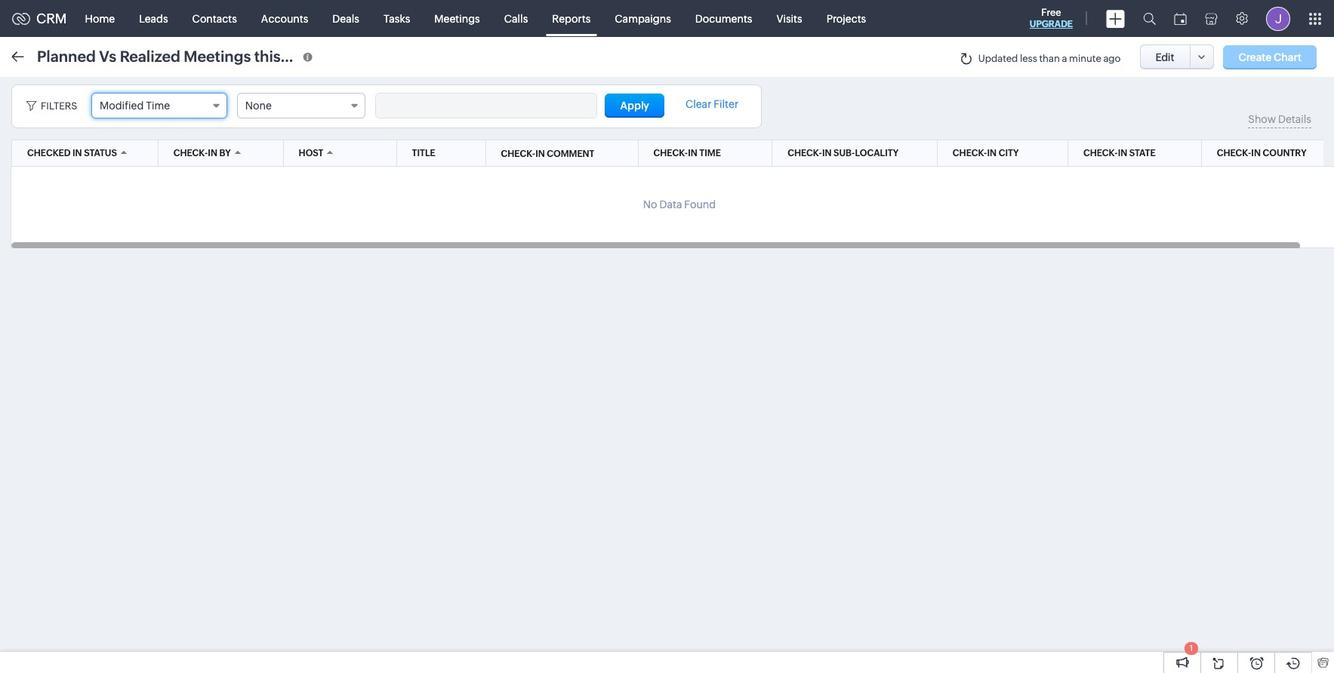Task type: vqa. For each thing, say whether or not it's contained in the screenshot.
OPTION
no



Task type: locate. For each thing, give the bounding box(es) containing it.
1 vertical spatial time
[[700, 148, 721, 159]]

1 horizontal spatial meetings
[[435, 12, 480, 25]]

4 in from the left
[[822, 148, 832, 159]]

edit
[[1156, 51, 1175, 63]]

in left state
[[1118, 148, 1128, 159]]

meetings left calls
[[435, 12, 480, 25]]

check- left comment
[[501, 148, 536, 159]]

3 check- from the left
[[788, 148, 822, 159]]

campaigns
[[615, 12, 671, 25]]

6 check- from the left
[[1217, 148, 1252, 159]]

1 in from the left
[[73, 148, 82, 159]]

3 in from the left
[[688, 148, 698, 159]]

reports
[[552, 12, 591, 25]]

meetings link
[[422, 0, 492, 37]]

logo image
[[12, 12, 30, 25]]

host
[[299, 148, 324, 159]]

check- for check-in city
[[953, 148, 988, 159]]

5 check- from the left
[[1084, 148, 1118, 159]]

projects
[[827, 12, 867, 25]]

edit button
[[1140, 45, 1191, 69]]

check- left by
[[173, 148, 208, 159]]

tasks link
[[372, 0, 422, 37]]

title
[[412, 148, 436, 159]]

in left city
[[988, 148, 997, 159]]

1 horizontal spatial time
[[700, 148, 721, 159]]

accounts link
[[249, 0, 321, 37]]

1
[[1190, 644, 1194, 653]]

check- for check-in country
[[1217, 148, 1252, 159]]

5 in from the left
[[988, 148, 997, 159]]

crm
[[36, 11, 67, 26]]

campaigns link
[[603, 0, 683, 37]]

6 in from the left
[[1118, 148, 1128, 159]]

check- for check-in comment
[[501, 148, 536, 159]]

None text field
[[376, 94, 596, 118]]

search element
[[1134, 0, 1165, 37]]

in for status
[[73, 148, 82, 159]]

create chart
[[1239, 51, 1302, 63]]

2 in from the left
[[208, 148, 217, 159]]

0 vertical spatial time
[[146, 100, 170, 112]]

meetings down contacts link
[[184, 47, 251, 65]]

home
[[85, 12, 115, 25]]

checked
[[27, 148, 71, 159]]

8 in from the left
[[536, 148, 545, 159]]

7 check- from the left
[[501, 148, 536, 159]]

create menu element
[[1097, 0, 1134, 37]]

in left sub-
[[822, 148, 832, 159]]

in left country
[[1252, 148, 1261, 159]]

free upgrade
[[1030, 7, 1073, 29]]

home link
[[73, 0, 127, 37]]

4 check- from the left
[[953, 148, 988, 159]]

in for city
[[988, 148, 997, 159]]

free
[[1042, 7, 1062, 18]]

planned
[[37, 47, 96, 65]]

check- for check-in state
[[1084, 148, 1118, 159]]

check- up data
[[654, 148, 688, 159]]

7 in from the left
[[1252, 148, 1261, 159]]

in left status
[[73, 148, 82, 159]]

leads
[[139, 12, 168, 25]]

check- for check-in sub-locality
[[788, 148, 822, 159]]

create menu image
[[1107, 9, 1125, 28]]

modified
[[100, 100, 144, 112]]

data
[[660, 199, 682, 211]]

Modified Time field
[[91, 93, 227, 119]]

month
[[284, 47, 331, 65]]

meetings
[[435, 12, 480, 25], [184, 47, 251, 65]]

ago
[[1104, 53, 1121, 64]]

in for by
[[208, 148, 217, 159]]

status
[[84, 148, 117, 159]]

profile image
[[1267, 6, 1291, 31]]

time
[[146, 100, 170, 112], [700, 148, 721, 159]]

clear filter
[[686, 98, 739, 110]]

0 horizontal spatial meetings
[[184, 47, 251, 65]]

check- left sub-
[[788, 148, 822, 159]]

locality
[[855, 148, 899, 159]]

in left by
[[208, 148, 217, 159]]

check-in state
[[1084, 148, 1156, 159]]

0 horizontal spatial time
[[146, 100, 170, 112]]

filters
[[41, 100, 77, 112]]

tasks
[[384, 12, 410, 25]]

in down clear
[[688, 148, 698, 159]]

check- left city
[[953, 148, 988, 159]]

0 vertical spatial meetings
[[435, 12, 480, 25]]

check-in sub-locality
[[788, 148, 899, 159]]

check-in country
[[1217, 148, 1307, 159]]

time right modified
[[146, 100, 170, 112]]

check- left state
[[1084, 148, 1118, 159]]

check-
[[173, 148, 208, 159], [654, 148, 688, 159], [788, 148, 822, 159], [953, 148, 988, 159], [1084, 148, 1118, 159], [1217, 148, 1252, 159], [501, 148, 536, 159]]

clear
[[686, 98, 712, 110]]

check- left country
[[1217, 148, 1252, 159]]

2 check- from the left
[[654, 148, 688, 159]]

in for sub-
[[822, 148, 832, 159]]

in for time
[[688, 148, 698, 159]]

in left comment
[[536, 148, 545, 159]]

time down clear filter
[[700, 148, 721, 159]]

than
[[1040, 53, 1060, 64]]

1 check- from the left
[[173, 148, 208, 159]]

state
[[1130, 148, 1156, 159]]

this
[[254, 47, 281, 65]]

in
[[73, 148, 82, 159], [208, 148, 217, 159], [688, 148, 698, 159], [822, 148, 832, 159], [988, 148, 997, 159], [1118, 148, 1128, 159], [1252, 148, 1261, 159], [536, 148, 545, 159]]



Task type: describe. For each thing, give the bounding box(es) containing it.
crm link
[[12, 11, 67, 26]]

a
[[1062, 53, 1068, 64]]

found
[[684, 199, 716, 211]]

search image
[[1144, 12, 1156, 25]]

planned vs realized meetings this month
[[37, 47, 331, 65]]

checked in status
[[27, 148, 117, 159]]

calls
[[504, 12, 528, 25]]

updated
[[979, 53, 1018, 64]]

none
[[245, 100, 272, 112]]

no data found
[[643, 199, 716, 211]]

deals
[[333, 12, 359, 25]]

country
[[1263, 148, 1307, 159]]

visits link
[[765, 0, 815, 37]]

projects link
[[815, 0, 879, 37]]

in for country
[[1252, 148, 1261, 159]]

calls link
[[492, 0, 540, 37]]

time inside field
[[146, 100, 170, 112]]

create
[[1239, 51, 1272, 63]]

modified time
[[100, 100, 170, 112]]

calendar image
[[1175, 12, 1187, 25]]

visits
[[777, 12, 803, 25]]

by
[[219, 148, 231, 159]]

deals link
[[321, 0, 372, 37]]

documents link
[[683, 0, 765, 37]]

documents
[[696, 12, 753, 25]]

check- for check-in by
[[173, 148, 208, 159]]

sub-
[[834, 148, 855, 159]]

check- for check-in time
[[654, 148, 688, 159]]

profile element
[[1258, 0, 1300, 37]]

filter
[[714, 98, 739, 110]]

leads link
[[127, 0, 180, 37]]

1 vertical spatial meetings
[[184, 47, 251, 65]]

create chart button
[[1224, 45, 1317, 69]]

no
[[643, 199, 658, 211]]

chart
[[1274, 51, 1302, 63]]

accounts
[[261, 12, 308, 25]]

check-in time
[[654, 148, 721, 159]]

apply button
[[605, 94, 665, 118]]

contacts link
[[180, 0, 249, 37]]

reports link
[[540, 0, 603, 37]]

updated less than a minute ago
[[979, 53, 1121, 64]]

minute
[[1070, 53, 1102, 64]]

vs
[[99, 47, 116, 65]]

check-in by
[[173, 148, 231, 159]]

comment
[[547, 148, 595, 159]]

apply
[[620, 100, 649, 112]]

realized
[[120, 47, 180, 65]]

check-in comment
[[501, 148, 595, 159]]

None field
[[237, 93, 365, 119]]

less
[[1020, 53, 1038, 64]]

in for comment
[[536, 148, 545, 159]]

check-in city
[[953, 148, 1019, 159]]

in for state
[[1118, 148, 1128, 159]]

upgrade
[[1030, 19, 1073, 29]]

city
[[999, 148, 1019, 159]]

contacts
[[192, 12, 237, 25]]



